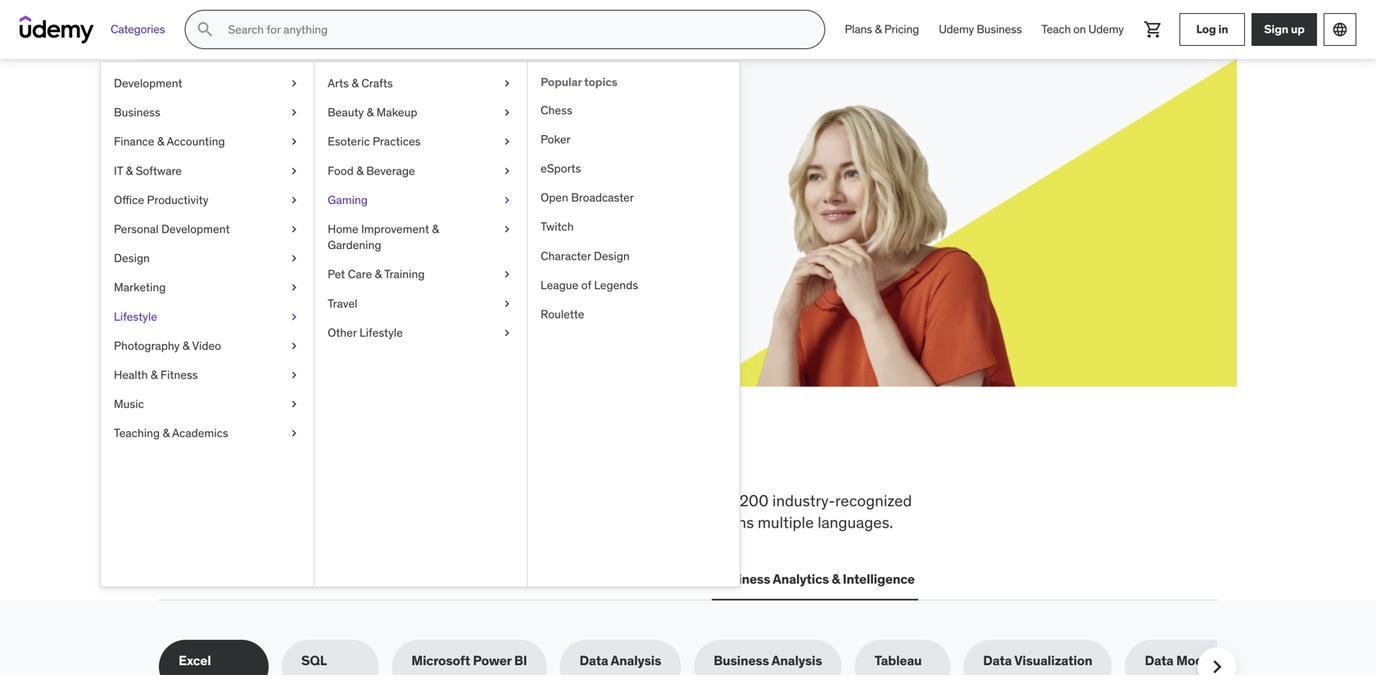 Task type: describe. For each thing, give the bounding box(es) containing it.
gaming link
[[315, 185, 527, 215]]

it & software
[[114, 163, 182, 178]]

xsmall image for personal development
[[288, 221, 301, 237]]

pet care & training link
[[315, 260, 527, 289]]

communication
[[598, 571, 695, 588]]

1 udemy from the left
[[939, 22, 974, 37]]

tableau
[[875, 652, 922, 669]]

& for accounting
[[157, 134, 164, 149]]

plans & pricing link
[[835, 10, 929, 49]]

and
[[683, 513, 709, 532]]

training
[[384, 267, 425, 282]]

food
[[328, 163, 354, 178]]

pet
[[328, 267, 345, 282]]

data for data science
[[498, 571, 527, 588]]

development link
[[101, 69, 314, 98]]

lifestyle link
[[101, 302, 314, 331]]

one
[[554, 437, 613, 479]]

over
[[706, 491, 736, 510]]

1 vertical spatial your
[[265, 171, 290, 188]]

excel
[[179, 652, 211, 669]]

pet care & training
[[328, 267, 425, 282]]

& inside home improvement & gardening
[[432, 222, 439, 236]]

data for data modeling
[[1145, 652, 1174, 669]]

finance
[[114, 134, 154, 149]]

2 udemy from the left
[[1089, 22, 1124, 37]]

beauty & makeup link
[[315, 98, 527, 127]]

it for it certifications
[[294, 571, 305, 588]]

personal development link
[[101, 215, 314, 244]]

to
[[389, 491, 403, 510]]

development for web
[[193, 571, 275, 588]]

udemy business
[[939, 22, 1022, 37]]

character
[[541, 248, 591, 263]]

xsmall image for finance & accounting
[[288, 134, 301, 150]]

up
[[1291, 22, 1305, 37]]

intelligence
[[843, 571, 915, 588]]

xsmall image for food & beverage
[[501, 163, 514, 179]]

science
[[530, 571, 578, 588]]

leadership
[[411, 571, 479, 588]]

makeup
[[377, 105, 417, 120]]

catalog
[[283, 513, 335, 532]]

chess
[[541, 103, 572, 117]]

categories button
[[101, 10, 175, 49]]

all
[[159, 437, 207, 479]]

data for data analysis
[[580, 652, 608, 669]]

just
[[497, 171, 519, 188]]

expand
[[218, 171, 262, 188]]

& for academics
[[163, 426, 170, 440]]

xsmall image for travel
[[501, 296, 514, 312]]

data modeling
[[1145, 652, 1234, 669]]

including
[[523, 491, 587, 510]]

dec
[[310, 189, 333, 206]]

submit search image
[[195, 20, 215, 39]]

sign up
[[1264, 22, 1305, 37]]

power
[[473, 652, 512, 669]]

business analytics & intelligence button
[[712, 560, 918, 599]]

need
[[431, 437, 510, 479]]

web
[[162, 571, 190, 588]]

& inside button
[[832, 571, 840, 588]]

poker link
[[528, 125, 740, 154]]

home improvement & gardening link
[[315, 215, 527, 260]]

starting
[[432, 171, 480, 188]]

data analysis
[[580, 652, 661, 669]]

& right 'care'
[[375, 267, 382, 282]]

the
[[213, 437, 265, 479]]

xsmall image for arts & crafts
[[501, 75, 514, 91]]

roulette
[[541, 307, 584, 322]]

photography & video
[[114, 338, 221, 353]]

teaching
[[114, 426, 160, 440]]

log in
[[1197, 22, 1229, 37]]

business link
[[101, 98, 314, 127]]

poker
[[541, 132, 571, 147]]

travel
[[328, 296, 358, 311]]

character design link
[[528, 242, 740, 271]]

productivity
[[147, 192, 208, 207]]

gaming element
[[527, 62, 740, 587]]

xsmall image for gaming
[[501, 192, 514, 208]]

photography
[[114, 338, 180, 353]]

business analysis
[[714, 652, 822, 669]]

udemy image
[[20, 16, 94, 43]]

analysis for data analysis
[[611, 652, 661, 669]]

prep
[[590, 491, 622, 510]]

teach on udemy
[[1042, 22, 1124, 37]]

xsmall image for marketing
[[288, 280, 301, 296]]

business for business
[[114, 105, 160, 120]]

open broadcaster link
[[528, 183, 740, 212]]

skills for your future expand your potential with a course. starting at just $12.99 through dec 15.
[[218, 130, 519, 206]]

teach on udemy link
[[1032, 10, 1134, 49]]

other
[[328, 325, 357, 340]]

health & fitness link
[[101, 360, 314, 390]]

crafts
[[362, 76, 393, 91]]

$12.99
[[218, 189, 258, 206]]

xsmall image for other lifestyle
[[501, 325, 514, 341]]

esoteric
[[328, 134, 370, 149]]

certifications,
[[159, 513, 253, 532]]

arts & crafts link
[[315, 69, 527, 98]]

log
[[1197, 22, 1216, 37]]

all the skills you need in one place
[[159, 437, 704, 479]]

gardening
[[328, 238, 381, 252]]

food & beverage
[[328, 163, 415, 178]]

sign up link
[[1252, 13, 1317, 46]]

200
[[740, 491, 769, 510]]

music
[[114, 397, 144, 411]]

xsmall image for music
[[288, 396, 301, 412]]

leadership button
[[408, 560, 482, 599]]

xsmall image for home improvement & gardening
[[501, 221, 514, 237]]

& for makeup
[[367, 105, 374, 120]]



Task type: locate. For each thing, give the bounding box(es) containing it.
xsmall image inside lifestyle link
[[288, 309, 301, 325]]

1 horizontal spatial lifestyle
[[360, 325, 403, 340]]

marketing
[[114, 280, 166, 295]]

& right the teaching
[[163, 426, 170, 440]]

topics
[[584, 75, 618, 89]]

skills up workplace
[[272, 437, 360, 479]]

0 vertical spatial your
[[339, 130, 399, 164]]

it for it & software
[[114, 163, 123, 178]]

1 vertical spatial lifestyle
[[360, 325, 403, 340]]

gaming
[[328, 192, 368, 207]]

future
[[404, 130, 484, 164]]

sql
[[301, 652, 327, 669]]

& right arts
[[352, 76, 359, 91]]

personal development
[[114, 222, 230, 236]]

& right health
[[151, 367, 158, 382]]

0 horizontal spatial udemy
[[939, 22, 974, 37]]

design inside gaming element
[[594, 248, 630, 263]]

1 vertical spatial skills
[[351, 491, 385, 510]]

business
[[977, 22, 1022, 37], [114, 105, 160, 120], [715, 571, 770, 588], [714, 652, 769, 669]]

development right web
[[193, 571, 275, 588]]

food & beverage link
[[315, 156, 527, 185]]

& for crafts
[[352, 76, 359, 91]]

photography & video link
[[101, 331, 314, 360]]

data right bi
[[580, 652, 608, 669]]

business analytics & intelligence
[[715, 571, 915, 588]]

workplace
[[275, 491, 347, 510]]

choose a language image
[[1332, 21, 1349, 38]]

log in link
[[1180, 13, 1245, 46]]

in inside log in link
[[1219, 22, 1229, 37]]

it up "office"
[[114, 163, 123, 178]]

xsmall image inside home improvement & gardening link
[[501, 221, 514, 237]]

health & fitness
[[114, 367, 198, 382]]

& for software
[[126, 163, 133, 178]]

at
[[483, 171, 494, 188]]

& right analytics
[[832, 571, 840, 588]]

office
[[114, 192, 144, 207]]

web development button
[[159, 560, 278, 599]]

microsoft power bi
[[412, 652, 527, 669]]

languages.
[[818, 513, 893, 532]]

0 vertical spatial it
[[114, 163, 123, 178]]

rounded
[[438, 513, 496, 532]]

for up and
[[683, 491, 703, 510]]

it & software link
[[101, 156, 314, 185]]

pricing
[[884, 22, 919, 37]]

xsmall image inside business link
[[288, 105, 301, 121]]

of
[[581, 278, 591, 292]]

lifestyle down the marketing
[[114, 309, 157, 324]]

analysis for business analysis
[[772, 652, 822, 669]]

xsmall image inside health & fitness link
[[288, 367, 301, 383]]

design link
[[101, 244, 314, 273]]

content
[[626, 491, 680, 510]]

1 horizontal spatial analysis
[[772, 652, 822, 669]]

xsmall image inside photography & video link
[[288, 338, 301, 354]]

xsmall image inside other lifestyle link
[[501, 325, 514, 341]]

xsmall image for development
[[288, 75, 301, 91]]

esports
[[541, 161, 581, 176]]

office productivity
[[114, 192, 208, 207]]

esoteric practices
[[328, 134, 421, 149]]

design down personal
[[114, 251, 150, 266]]

xsmall image inside music link
[[288, 396, 301, 412]]

xsmall image inside gaming link
[[501, 192, 514, 208]]

xsmall image for office productivity
[[288, 192, 301, 208]]

xsmall image
[[288, 75, 301, 91], [501, 75, 514, 91], [288, 105, 301, 121], [288, 163, 301, 179], [501, 163, 514, 179], [501, 192, 514, 208], [501, 221, 514, 237], [501, 266, 514, 282], [288, 280, 301, 296], [501, 296, 514, 312], [288, 338, 301, 354], [288, 367, 301, 383], [288, 425, 301, 441]]

data left modeling
[[1145, 652, 1174, 669]]

xsmall image for photography & video
[[288, 338, 301, 354]]

xsmall image inside esoteric practices link
[[501, 134, 514, 150]]

communication button
[[595, 560, 699, 599]]

shopping cart with 0 items image
[[1144, 20, 1163, 39]]

beverage
[[366, 163, 415, 178]]

web development
[[162, 571, 275, 588]]

topic filters element
[[159, 640, 1254, 675]]

development down office productivity link
[[161, 222, 230, 236]]

it certifications button
[[291, 560, 394, 599]]

development inside 'link'
[[161, 222, 230, 236]]

Search for anything text field
[[225, 16, 805, 43]]

lifestyle right other
[[360, 325, 403, 340]]

xsmall image for pet care & training
[[501, 266, 514, 282]]

other lifestyle
[[328, 325, 403, 340]]

it inside button
[[294, 571, 305, 588]]

data visualization
[[983, 652, 1093, 669]]

& for fitness
[[151, 367, 158, 382]]

xsmall image inside design link
[[288, 250, 301, 266]]

1 vertical spatial development
[[161, 222, 230, 236]]

1 vertical spatial for
[[683, 491, 703, 510]]

udemy right on
[[1089, 22, 1124, 37]]

& for pricing
[[875, 22, 882, 37]]

finance & accounting
[[114, 134, 225, 149]]

music link
[[101, 390, 314, 419]]

character design
[[541, 248, 630, 263]]

modeling
[[1177, 652, 1234, 669]]

xsmall image inside development link
[[288, 75, 301, 91]]

data left science
[[498, 571, 527, 588]]

design up legends at the left of page
[[594, 248, 630, 263]]

a
[[376, 171, 383, 188]]

accounting
[[167, 134, 225, 149]]

travel link
[[315, 289, 527, 318]]

udemy right pricing
[[939, 22, 974, 37]]

personal
[[114, 222, 159, 236]]

twitch link
[[528, 212, 740, 242]]

it left certifications
[[294, 571, 305, 588]]

xsmall image inside food & beverage link
[[501, 163, 514, 179]]

& inside 'link'
[[163, 426, 170, 440]]

xsmall image for lifestyle
[[288, 309, 301, 325]]

xsmall image for esoteric practices
[[501, 134, 514, 150]]

multiple
[[758, 513, 814, 532]]

course.
[[387, 171, 429, 188]]

for inside covering critical workplace skills to technical topics, including prep content for over 200 industry-recognized certifications, our catalog supports well-rounded professional development and spans multiple languages.
[[683, 491, 703, 510]]

development for personal
[[161, 222, 230, 236]]

& right food
[[356, 163, 364, 178]]

development inside button
[[193, 571, 275, 588]]

xsmall image inside it & software link
[[288, 163, 301, 179]]

analysis
[[611, 652, 661, 669], [772, 652, 822, 669]]

teaching & academics
[[114, 426, 228, 440]]

xsmall image inside personal development 'link'
[[288, 221, 301, 237]]

0 horizontal spatial your
[[265, 171, 290, 188]]

& down gaming link
[[432, 222, 439, 236]]

broadcaster
[[571, 190, 634, 205]]

arts
[[328, 76, 349, 91]]

xsmall image inside pet care & training link
[[501, 266, 514, 282]]

twitch
[[541, 219, 574, 234]]

data left visualization
[[983, 652, 1012, 669]]

xsmall image for beauty & makeup
[[501, 105, 514, 121]]

xsmall image inside 'teaching & academics' 'link'
[[288, 425, 301, 441]]

& right the beauty
[[367, 105, 374, 120]]

improvement
[[361, 222, 429, 236]]

& left video
[[182, 338, 190, 353]]

0 vertical spatial skills
[[272, 437, 360, 479]]

& up "office"
[[126, 163, 133, 178]]

open broadcaster
[[541, 190, 634, 205]]

with
[[348, 171, 373, 188]]

xsmall image inside arts & crafts link
[[501, 75, 514, 91]]

xsmall image for health & fitness
[[288, 367, 301, 383]]

2 analysis from the left
[[772, 652, 822, 669]]

15.
[[336, 189, 352, 206]]

0 vertical spatial for
[[296, 130, 335, 164]]

0 horizontal spatial design
[[114, 251, 150, 266]]

your
[[339, 130, 399, 164], [265, 171, 290, 188]]

our
[[257, 513, 280, 532]]

1 horizontal spatial it
[[294, 571, 305, 588]]

0 horizontal spatial it
[[114, 163, 123, 178]]

2 vertical spatial development
[[193, 571, 275, 588]]

business inside topic filters element
[[714, 652, 769, 669]]

for up potential
[[296, 130, 335, 164]]

1 horizontal spatial for
[[683, 491, 703, 510]]

0 vertical spatial development
[[114, 76, 182, 91]]

1 horizontal spatial in
[[1219, 22, 1229, 37]]

it certifications
[[294, 571, 391, 588]]

technical
[[407, 491, 470, 510]]

& for beverage
[[356, 163, 364, 178]]

0 vertical spatial in
[[1219, 22, 1229, 37]]

1 analysis from the left
[[611, 652, 661, 669]]

in right log
[[1219, 22, 1229, 37]]

skills up supports
[[351, 491, 385, 510]]

1 vertical spatial it
[[294, 571, 305, 588]]

through
[[261, 189, 307, 206]]

data
[[498, 571, 527, 588], [580, 652, 608, 669], [983, 652, 1012, 669], [1145, 652, 1174, 669]]

next image
[[1204, 654, 1231, 675]]

udemy business link
[[929, 10, 1032, 49]]

xsmall image inside finance & accounting link
[[288, 134, 301, 150]]

0 horizontal spatial in
[[516, 437, 548, 479]]

& right the "plans"
[[875, 22, 882, 37]]

xsmall image for teaching & academics
[[288, 425, 301, 441]]

chess link
[[528, 96, 740, 125]]

0 vertical spatial lifestyle
[[114, 309, 157, 324]]

visualization
[[1015, 652, 1093, 669]]

covering critical workplace skills to technical topics, including prep content for over 200 industry-recognized certifications, our catalog supports well-rounded professional development and spans multiple languages.
[[159, 491, 912, 532]]

business for business analytics & intelligence
[[715, 571, 770, 588]]

0 horizontal spatial lifestyle
[[114, 309, 157, 324]]

0 horizontal spatial for
[[296, 130, 335, 164]]

place
[[619, 437, 704, 479]]

0 horizontal spatial analysis
[[611, 652, 661, 669]]

1 horizontal spatial udemy
[[1089, 22, 1124, 37]]

business inside button
[[715, 571, 770, 588]]

for inside 'skills for your future expand your potential with a course. starting at just $12.99 through dec 15.'
[[296, 130, 335, 164]]

bi
[[514, 652, 527, 669]]

roulette link
[[528, 300, 740, 329]]

xsmall image inside office productivity link
[[288, 192, 301, 208]]

& right finance
[[157, 134, 164, 149]]

sign
[[1264, 22, 1289, 37]]

xsmall image for it & software
[[288, 163, 301, 179]]

xsmall image
[[501, 105, 514, 121], [288, 134, 301, 150], [501, 134, 514, 150], [288, 192, 301, 208], [288, 221, 301, 237], [288, 250, 301, 266], [288, 309, 301, 325], [501, 325, 514, 341], [288, 396, 301, 412]]

teach
[[1042, 22, 1071, 37]]

& for video
[[182, 338, 190, 353]]

1 vertical spatial in
[[516, 437, 548, 479]]

development down categories dropdown button
[[114, 76, 182, 91]]

xsmall image for business
[[288, 105, 301, 121]]

skills
[[218, 130, 291, 164]]

xsmall image inside beauty & makeup link
[[501, 105, 514, 121]]

1 horizontal spatial your
[[339, 130, 399, 164]]

supports
[[339, 513, 400, 532]]

business for business analysis
[[714, 652, 769, 669]]

fitness
[[161, 367, 198, 382]]

data inside button
[[498, 571, 527, 588]]

skills inside covering critical workplace skills to technical topics, including prep content for over 200 industry-recognized certifications, our catalog supports well-rounded professional development and spans multiple languages.
[[351, 491, 385, 510]]

health
[[114, 367, 148, 382]]

1 horizontal spatial design
[[594, 248, 630, 263]]

you
[[366, 437, 425, 479]]

&
[[875, 22, 882, 37], [352, 76, 359, 91], [367, 105, 374, 120], [157, 134, 164, 149], [126, 163, 133, 178], [356, 163, 364, 178], [432, 222, 439, 236], [375, 267, 382, 282], [182, 338, 190, 353], [151, 367, 158, 382], [163, 426, 170, 440], [832, 571, 840, 588]]

on
[[1074, 22, 1086, 37]]

xsmall image inside the travel 'link'
[[501, 296, 514, 312]]

data for data visualization
[[983, 652, 1012, 669]]

it
[[114, 163, 123, 178], [294, 571, 305, 588]]

practices
[[373, 134, 421, 149]]

xsmall image inside marketing link
[[288, 280, 301, 296]]

care
[[348, 267, 372, 282]]

in up including
[[516, 437, 548, 479]]

xsmall image for design
[[288, 250, 301, 266]]



Task type: vqa. For each thing, say whether or not it's contained in the screenshot.
Udemy "image"
yes



